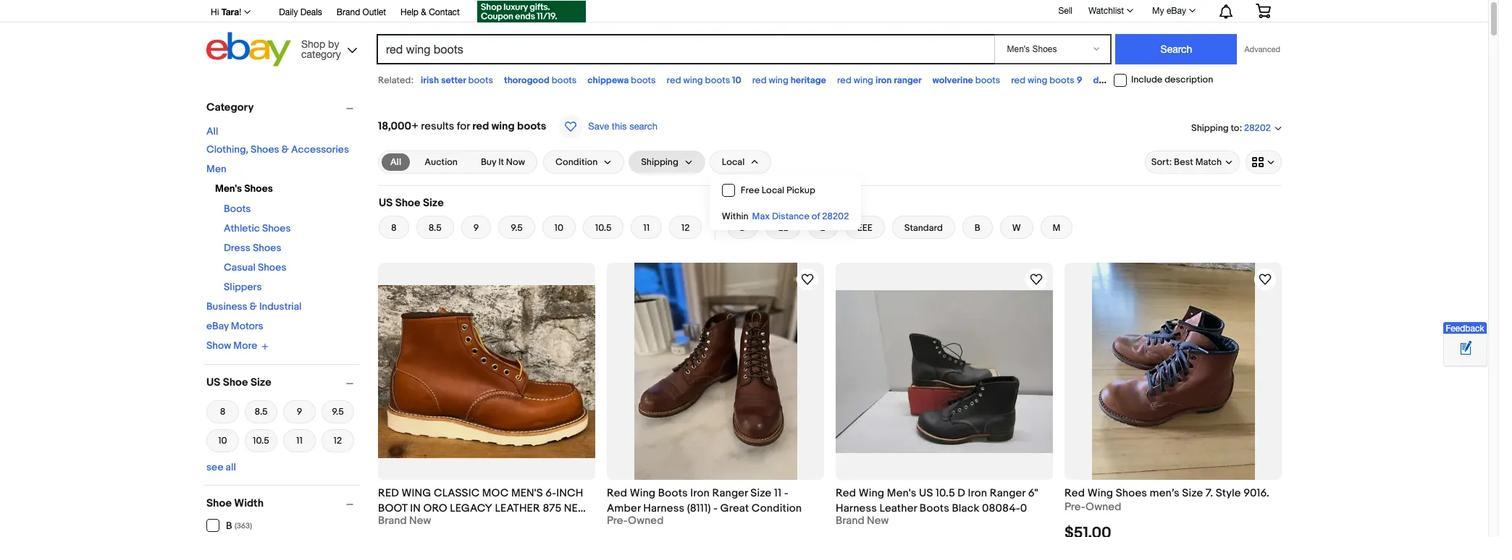 Task type: locate. For each thing, give the bounding box(es) containing it.
my ebay link
[[1145, 2, 1203, 20]]

boots up (8111)
[[658, 487, 688, 501]]

boots
[[468, 75, 493, 86], [552, 75, 577, 86], [631, 75, 656, 86], [705, 75, 730, 86], [976, 75, 1001, 86], [1050, 75, 1075, 86], [1125, 75, 1150, 86], [517, 120, 546, 133]]

10 down shop by category banner
[[732, 75, 742, 86]]

business
[[206, 301, 248, 313]]

all down 18,000
[[390, 156, 402, 168]]

classic
[[434, 487, 480, 501]]

auction
[[425, 156, 458, 168]]

8.5 link down us shoe size dropdown button
[[245, 399, 277, 425]]

shoe up within at the top left
[[728, 196, 753, 210]]

boots up now
[[517, 120, 546, 133]]

red wing classic moc men's 6-inch boot in oro legacy leather 875 new in box image
[[378, 285, 596, 458]]

iron inside red wing men's us 10.5 d iron ranger 6" harness leather boots black 08084-0 brand new
[[968, 487, 988, 501]]

1 vertical spatial 11 link
[[283, 428, 316, 454]]

red wing shoes men's size 7. style 9016. heading
[[1065, 487, 1270, 501]]

description
[[1165, 74, 1214, 86]]

1 vertical spatial 8
[[220, 406, 226, 418]]

1 wing from the left
[[630, 487, 656, 501]]

0 vertical spatial shipping
[[1192, 122, 1229, 134]]

1 iron from the left
[[691, 487, 710, 501]]

wing inside 'red wing boots iron ranger size 11  - amber harness (8111) - great condition pre-owned'
[[630, 487, 656, 501]]

red right heritage at the right top of the page
[[837, 75, 852, 86]]

pre- right new
[[607, 514, 628, 528]]

(363)
[[235, 522, 252, 531]]

boots right wolverine
[[976, 75, 1001, 86]]

1 horizontal spatial boots
[[658, 487, 688, 501]]

10.5 for left 10.5 link
[[253, 435, 269, 447]]

1 vertical spatial 11
[[296, 435, 303, 447]]

within
[[722, 211, 749, 222]]

red wing shoes men's size 7. style 9016. image
[[1092, 263, 1255, 480]]

0 horizontal spatial 9.5 link
[[322, 399, 354, 425]]

1 vertical spatial 8 link
[[206, 399, 239, 425]]

2 harness from the left
[[836, 502, 877, 516]]

0 horizontal spatial condition
[[556, 156, 598, 168]]

0 vertical spatial 8 link
[[379, 216, 409, 239]]

11 link down us shoe size dropdown button
[[283, 428, 316, 454]]

0 vertical spatial d
[[740, 222, 747, 234]]

18,000
[[378, 120, 412, 133]]

0 horizontal spatial 9
[[297, 406, 302, 418]]

red down shop by category banner
[[753, 75, 767, 86]]

1 horizontal spatial all
[[390, 156, 402, 168]]

harness left leather
[[836, 502, 877, 516]]

by
[[328, 38, 339, 50]]

shoes right clothing,
[[251, 143, 279, 156]]

ranger
[[713, 487, 748, 501], [990, 487, 1026, 501]]

0 vertical spatial -
[[784, 487, 789, 501]]

red inside 'red wing boots iron ranger size 11  - amber harness (8111) - great condition pre-owned'
[[607, 487, 628, 501]]

shipping inside dropdown button
[[641, 156, 679, 168]]

3 red from the left
[[1065, 487, 1085, 501]]

daily
[[279, 7, 298, 17]]

& inside clothing, shoes & accessories men
[[282, 143, 289, 156]]

1 horizontal spatial local
[[762, 185, 785, 196]]

1 vertical spatial &
[[282, 143, 289, 156]]

red for red wing iron ranger
[[837, 75, 852, 86]]

w link
[[1000, 216, 1034, 239]]

shoes down athletic shoes link
[[253, 242, 281, 254]]

amber
[[607, 502, 641, 516]]

harness left (8111)
[[644, 502, 685, 516]]

10.5 up black
[[936, 487, 955, 501]]

0 vertical spatial 12 link
[[669, 216, 702, 239]]

1 horizontal spatial 9.5 link
[[499, 216, 535, 239]]

all
[[226, 461, 236, 473]]

us
[[379, 196, 393, 210], [206, 376, 220, 389], [919, 487, 934, 501]]

condition button
[[543, 151, 625, 174]]

1 horizontal spatial &
[[282, 143, 289, 156]]

0 vertical spatial width
[[755, 196, 785, 210]]

9.5 down us shoe size dropdown button
[[332, 406, 344, 418]]

0 vertical spatial 11 link
[[631, 216, 662, 239]]

boot
[[378, 502, 408, 516]]

1 vertical spatial us
[[206, 376, 220, 389]]

condition down save
[[556, 156, 598, 168]]

wing left men's
[[1088, 487, 1114, 501]]

2 vertical spatial us
[[919, 487, 934, 501]]

standard link
[[892, 216, 955, 239]]

brand left outlet
[[337, 7, 360, 17]]

9 link down us shoe size dropdown button
[[283, 399, 316, 425]]

wing for boots
[[630, 487, 656, 501]]

& inside account navigation
[[421, 7, 427, 17]]

1 horizontal spatial b
[[975, 222, 981, 234]]

10.5 link down us shoe size dropdown button
[[245, 428, 277, 454]]

harness for brand
[[836, 502, 877, 516]]

owned left (8111)
[[628, 514, 664, 528]]

in down boot
[[378, 517, 389, 531]]

men's up boots link
[[215, 183, 242, 195]]

watch red wing men's us 10.5 d iron ranger 6" harness leather boots black 08084-0 image
[[1028, 271, 1045, 288]]

setter
[[441, 75, 466, 86]]

d left max
[[740, 222, 747, 234]]

shipping
[[1192, 122, 1229, 134], [641, 156, 679, 168]]

pickup
[[787, 185, 816, 196]]

ebay inside account navigation
[[1167, 6, 1187, 16]]

red right for
[[473, 120, 489, 133]]

1 vertical spatial 10
[[555, 222, 564, 234]]

1 vertical spatial shipping
[[641, 156, 679, 168]]

1 vertical spatial 9.5 link
[[322, 399, 354, 425]]

1 horizontal spatial us shoe size
[[379, 196, 444, 210]]

1 horizontal spatial men's
[[887, 487, 917, 501]]

danner boots
[[1094, 75, 1150, 86]]

b left (363)
[[226, 520, 232, 532]]

include description
[[1132, 74, 1214, 86]]

1 horizontal spatial owned
[[1086, 501, 1122, 514]]

free
[[741, 185, 760, 196]]

1 vertical spatial shoe width
[[206, 497, 264, 510]]

1 vertical spatial 8.5
[[255, 406, 268, 418]]

9.5 link down now
[[499, 216, 535, 239]]

all up clothing,
[[206, 125, 218, 138]]

0 horizontal spatial us shoe size
[[206, 376, 271, 389]]

0 vertical spatial 28202
[[1245, 123, 1271, 134]]

0 vertical spatial men's
[[215, 183, 242, 195]]

& right help
[[421, 7, 427, 17]]

0 vertical spatial us
[[379, 196, 393, 210]]

8 link down all selected "text field"
[[379, 216, 409, 239]]

1 horizontal spatial 9 link
[[461, 216, 491, 239]]

local up free
[[722, 156, 745, 168]]

10.5 down us shoe size dropdown button
[[253, 435, 269, 447]]

brand down red
[[378, 514, 407, 528]]

shipping button
[[629, 151, 706, 174]]

us shoe size down show more button
[[206, 376, 271, 389]]

size
[[423, 196, 444, 210], [251, 376, 271, 389], [751, 487, 772, 501], [1183, 487, 1204, 501]]

account navigation
[[203, 0, 1282, 25]]

10.5 inside red wing men's us 10.5 d iron ranger 6" harness leather boots black 08084-0 brand new
[[936, 487, 955, 501]]

1 vertical spatial 12 link
[[322, 428, 354, 454]]

8 down all selected "text field"
[[391, 222, 397, 234]]

8.5 down us shoe size dropdown button
[[255, 406, 268, 418]]

legacy
[[450, 502, 493, 516]]

9.5 link down us shoe size dropdown button
[[322, 399, 354, 425]]

0 horizontal spatial 8 link
[[206, 399, 239, 425]]

2 new from the left
[[867, 514, 889, 528]]

9 link down 'buy' on the left top of the page
[[461, 216, 491, 239]]

owned left men's
[[1086, 501, 1122, 514]]

box
[[391, 517, 414, 531]]

0 vertical spatial us shoe size
[[379, 196, 444, 210]]

2 horizontal spatial 10
[[732, 75, 742, 86]]

red wing men's us 10.5 d iron ranger 6" harness leather boots black 08084-0 image
[[836, 290, 1053, 453]]

& left accessories
[[282, 143, 289, 156]]

1 vertical spatial 9.5
[[332, 406, 344, 418]]

1 horizontal spatial us
[[379, 196, 393, 210]]

listing options selector. gallery view selected. image
[[1253, 156, 1276, 168]]

2 ranger from the left
[[990, 487, 1026, 501]]

new
[[409, 514, 431, 528], [867, 514, 889, 528]]

1 horizontal spatial 9
[[474, 222, 479, 234]]

0 vertical spatial 8
[[391, 222, 397, 234]]

12
[[682, 222, 690, 234], [334, 435, 342, 447]]

distance
[[772, 211, 810, 222]]

us shoe size button
[[206, 376, 360, 389]]

b link
[[963, 216, 993, 239]]

us inside red wing men's us 10.5 d iron ranger 6" harness leather boots black 08084-0 brand new
[[919, 487, 934, 501]]

daily deals
[[279, 7, 322, 17]]

0 horizontal spatial 9 link
[[283, 399, 316, 425]]

1 ranger from the left
[[713, 487, 748, 501]]

boots down search for anything text box
[[705, 75, 730, 86]]

owned inside 'red wing boots iron ranger size 11  - amber harness (8111) - great condition pre-owned'
[[628, 514, 664, 528]]

wing up leather
[[859, 487, 885, 501]]

ranger
[[894, 75, 922, 86]]

10.5 down condition dropdown button
[[596, 222, 612, 234]]

harness inside 'red wing boots iron ranger size 11  - amber harness (8111) - great condition pre-owned'
[[644, 502, 685, 516]]

1 horizontal spatial 12 link
[[669, 216, 702, 239]]

red inside main content
[[473, 120, 489, 133]]

harness inside red wing men's us 10.5 d iron ranger 6" harness leather boots black 08084-0 brand new
[[836, 502, 877, 516]]

size inside the 'red wing shoes men's size 7. style 9016. pre-owned'
[[1183, 487, 1204, 501]]

harness
[[644, 502, 685, 516], [836, 502, 877, 516]]

boots
[[224, 203, 251, 215], [658, 487, 688, 501], [920, 502, 950, 516]]

1 red from the left
[[607, 487, 628, 501]]

men's
[[511, 487, 543, 501]]

10 for bottom 10 link
[[218, 435, 227, 447]]

1 harness from the left
[[644, 502, 685, 516]]

wing inside the 'red wing shoes men's size 7. style 9016. pre-owned'
[[1088, 487, 1114, 501]]

1 horizontal spatial ranger
[[990, 487, 1026, 501]]

1 vertical spatial 10.5
[[253, 435, 269, 447]]

shoes
[[251, 143, 279, 156], [244, 183, 273, 195], [262, 222, 291, 235], [253, 242, 281, 254], [258, 262, 287, 274], [1116, 487, 1148, 501]]

ranger up 08084- on the bottom
[[990, 487, 1026, 501]]

wing up amber
[[630, 487, 656, 501]]

3 wing from the left
[[1088, 487, 1114, 501]]

local right free
[[762, 185, 785, 196]]

wing left heritage at the right top of the page
[[769, 75, 789, 86]]

brand for brand new
[[378, 514, 407, 528]]

red wing men's us 10.5 d iron ranger 6" harness leather boots black 08084-0 brand new
[[836, 487, 1039, 528]]

red wing boots iron ranger size 11  - amber harness (8111) - great condition link
[[607, 486, 824, 516]]

2 iron from the left
[[968, 487, 988, 501]]

wing for men's
[[859, 487, 885, 501]]

main content
[[372, 94, 1288, 538]]

category
[[301, 48, 341, 60]]

width
[[755, 196, 785, 210], [234, 497, 264, 510]]

11
[[644, 222, 650, 234], [296, 435, 303, 447], [774, 487, 782, 501]]

iron up black
[[968, 487, 988, 501]]

pre- right the 6" on the bottom of page
[[1065, 501, 1086, 514]]

0 horizontal spatial local
[[722, 156, 745, 168]]

boots up athletic
[[224, 203, 251, 215]]

0 vertical spatial all link
[[206, 125, 218, 138]]

red inside red wing men's us 10.5 d iron ranger 6" harness leather boots black 08084-0 brand new
[[836, 487, 856, 501]]

all link up clothing,
[[206, 125, 218, 138]]

& for contact
[[421, 7, 427, 17]]

2 red from the left
[[836, 487, 856, 501]]

9
[[1077, 75, 1083, 86], [474, 222, 479, 234], [297, 406, 302, 418]]

show more button
[[206, 340, 269, 352]]

red wing classic moc men's 6-inch boot in oro legacy leather 875 new in box link
[[378, 486, 596, 531]]

0 horizontal spatial 8.5 link
[[245, 399, 277, 425]]

wing left danner
[[1028, 75, 1048, 86]]

9 down us shoe size dropdown button
[[297, 406, 302, 418]]

chippewa boots
[[588, 75, 656, 86]]

None submit
[[1116, 34, 1238, 64]]

athletic
[[224, 222, 260, 235]]

casual shoes link
[[224, 262, 287, 274]]

8.5
[[429, 222, 442, 234], [255, 406, 268, 418]]

2 wing from the left
[[859, 487, 885, 501]]

width up (363)
[[234, 497, 264, 510]]

d up black
[[958, 487, 966, 501]]

shoe width up max
[[728, 196, 785, 210]]

2 horizontal spatial us
[[919, 487, 934, 501]]

boots right danner
[[1125, 75, 1150, 86]]

1 horizontal spatial 12
[[682, 222, 690, 234]]

local inside dropdown button
[[722, 156, 745, 168]]

see all button
[[206, 461, 236, 473]]

0 horizontal spatial width
[[234, 497, 264, 510]]

1 vertical spatial condition
[[752, 502, 802, 516]]

wing inside red wing men's us 10.5 d iron ranger 6" harness leather boots black 08084-0 brand new
[[859, 487, 885, 501]]

red down search for anything text box
[[667, 75, 681, 86]]

8.5 link down auction link
[[416, 216, 454, 239]]

0 horizontal spatial owned
[[628, 514, 664, 528]]

11 for right '11' link
[[644, 222, 650, 234]]

(8111)
[[687, 502, 711, 516]]

brand for brand outlet
[[337, 7, 360, 17]]

shoes down dress shoes link
[[258, 262, 287, 274]]

men's up leather
[[887, 487, 917, 501]]

red inside the 'red wing shoes men's size 7. style 9016. pre-owned'
[[1065, 487, 1085, 501]]

ebay right my at the top of page
[[1167, 6, 1187, 16]]

wing left "iron"
[[854, 75, 874, 86]]

width up max
[[755, 196, 785, 210]]

0 vertical spatial boots
[[224, 203, 251, 215]]

2 vertical spatial 11
[[774, 487, 782, 501]]

shipping left to
[[1192, 122, 1229, 134]]

8 link up see all 'button'
[[206, 399, 239, 425]]

10 link down condition dropdown button
[[543, 216, 576, 239]]

iron up (8111)
[[691, 487, 710, 501]]

0 horizontal spatial in
[[378, 517, 389, 531]]

red wing boots iron ranger size 11  - amber harness (8111) - great condition heading
[[607, 487, 802, 516]]

2 horizontal spatial 11
[[774, 487, 782, 501]]

ebay inside business & industrial ebay motors
[[206, 320, 229, 333]]

shoes inside clothing, shoes & accessories men
[[251, 143, 279, 156]]

1 horizontal spatial iron
[[968, 487, 988, 501]]

1 new from the left
[[409, 514, 431, 528]]

0 vertical spatial local
[[722, 156, 745, 168]]

get the coupon image
[[477, 1, 586, 22]]

wing down search for anything text box
[[683, 75, 703, 86]]

0 horizontal spatial brand
[[337, 7, 360, 17]]

buy
[[481, 156, 496, 168]]

& inside business & industrial ebay motors
[[250, 301, 257, 313]]

within max distance of 28202
[[722, 211, 849, 222]]

10.5 link down condition dropdown button
[[583, 216, 624, 239]]

1 horizontal spatial 8.5
[[429, 222, 442, 234]]

red wing men's us 10.5 d iron ranger 6" harness leather boots black 08084-0 heading
[[836, 487, 1039, 516]]

0 horizontal spatial 28202
[[822, 211, 849, 222]]

0 horizontal spatial iron
[[691, 487, 710, 501]]

red
[[607, 487, 628, 501], [836, 487, 856, 501], [1065, 487, 1085, 501]]

thorogood boots
[[504, 75, 577, 86]]

8.5 link
[[416, 216, 454, 239], [245, 399, 277, 425]]

10 link up see all 'button'
[[206, 428, 239, 454]]

shoe width up b (363)
[[206, 497, 264, 510]]

0 vertical spatial 9.5
[[511, 222, 523, 234]]

ranger up great
[[713, 487, 748, 501]]

owned
[[1086, 501, 1122, 514], [628, 514, 664, 528]]

outlet
[[363, 7, 386, 17]]

b left w
[[975, 222, 981, 234]]

-
[[784, 487, 789, 501], [714, 502, 718, 516]]

9 down buy it now 'link'
[[474, 222, 479, 234]]

pre- inside 'red wing boots iron ranger size 11  - amber harness (8111) - great condition pre-owned'
[[607, 514, 628, 528]]

9.5 down now
[[511, 222, 523, 234]]

0 horizontal spatial 11 link
[[283, 428, 316, 454]]

0 horizontal spatial 10.5
[[253, 435, 269, 447]]

1 horizontal spatial condition
[[752, 502, 802, 516]]

& up motors
[[250, 301, 257, 313]]

sell
[[1059, 6, 1073, 16]]

red for red wing boots 9
[[1012, 75, 1026, 86]]

shoes left men's
[[1116, 487, 1148, 501]]

10 down condition dropdown button
[[555, 222, 564, 234]]

brand inside account navigation
[[337, 7, 360, 17]]

b for b
[[975, 222, 981, 234]]

1 vertical spatial all link
[[382, 154, 410, 171]]

condition right great
[[752, 502, 802, 516]]

8.5 down auction link
[[429, 222, 442, 234]]

28202 right the of
[[822, 211, 849, 222]]

b for b (363)
[[226, 520, 232, 532]]

1 horizontal spatial ebay
[[1167, 6, 1187, 16]]

in down wing
[[410, 502, 421, 516]]

watchlist
[[1089, 6, 1124, 16]]

1 horizontal spatial wing
[[859, 487, 885, 501]]

clothing, shoes & accessories men
[[206, 143, 349, 175]]

1 horizontal spatial 10.5
[[596, 222, 612, 234]]

1 horizontal spatial d
[[958, 487, 966, 501]]

us shoe size down all selected "text field"
[[379, 196, 444, 210]]

standard
[[905, 222, 943, 234]]

8 for the rightmost 8 link
[[391, 222, 397, 234]]

1 horizontal spatial 28202
[[1245, 123, 1271, 134]]

shop by category banner
[[203, 0, 1282, 70]]

ebay
[[1167, 6, 1187, 16], [206, 320, 229, 333]]

red right wolverine boots
[[1012, 75, 1026, 86]]

2 horizontal spatial &
[[421, 7, 427, 17]]

0 horizontal spatial 9.5
[[332, 406, 344, 418]]

red wing shoes men's size 7. style 9016. link
[[1065, 486, 1282, 501]]

main content containing 18,000
[[372, 94, 1288, 538]]

11 link down shipping dropdown button at the left of the page
[[631, 216, 662, 239]]

0 vertical spatial &
[[421, 7, 427, 17]]

8 up see all 'button'
[[220, 406, 226, 418]]

e link
[[808, 216, 838, 239]]

shipping down search
[[641, 156, 679, 168]]

1 horizontal spatial 11
[[644, 222, 650, 234]]

wing for shoes
[[1088, 487, 1114, 501]]

9.5 inside main content
[[511, 222, 523, 234]]

moc
[[482, 487, 509, 501]]

red wing classic moc men's 6-inch boot in oro legacy leather 875 new in box
[[378, 487, 588, 531]]

category
[[206, 101, 254, 114]]

red for red wing boots 10
[[667, 75, 681, 86]]

shipping inside shipping to : 28202
[[1192, 122, 1229, 134]]



Task type: describe. For each thing, give the bounding box(es) containing it.
brand outlet
[[337, 7, 386, 17]]

new inside red wing men's us 10.5 d iron ranger 6" harness leather boots black 08084-0 brand new
[[867, 514, 889, 528]]

red wing boots iron ranger size 11  - amber harness (8111) - great condition pre-owned
[[607, 487, 802, 528]]

thorogood
[[504, 75, 550, 86]]

red wing boots iron ranger size 11  - amber harness (8111) - great condition image
[[634, 263, 797, 480]]

0 vertical spatial 12
[[682, 222, 690, 234]]

1 vertical spatial -
[[714, 502, 718, 516]]

9016.
[[1244, 487, 1270, 501]]

tara
[[221, 7, 239, 17]]

shop by category
[[301, 38, 341, 60]]

All selected text field
[[390, 156, 402, 169]]

shoe up b (363)
[[206, 497, 232, 510]]

none submit inside shop by category banner
[[1116, 34, 1238, 64]]

red wing shoes men's size 7. style 9016. pre-owned
[[1065, 487, 1270, 514]]

0 horizontal spatial d
[[740, 222, 747, 234]]

shipping for shipping to : 28202
[[1192, 122, 1229, 134]]

1 vertical spatial width
[[234, 497, 264, 510]]

wing
[[402, 487, 431, 501]]

size inside 'red wing boots iron ranger size 11  - amber harness (8111) - great condition pre-owned'
[[751, 487, 772, 501]]

business & industrial link
[[206, 301, 302, 313]]

6"
[[1029, 487, 1039, 501]]

0 vertical spatial shoe width
[[728, 196, 785, 210]]

1 horizontal spatial all link
[[382, 154, 410, 171]]

shipping for shipping
[[641, 156, 679, 168]]

this
[[612, 121, 627, 132]]

ranger inside red wing men's us 10.5 d iron ranger 6" harness leather boots black 08084-0 brand new
[[990, 487, 1026, 501]]

great
[[720, 502, 749, 516]]

boots inside boots athletic shoes dress shoes casual shoes slippers
[[224, 203, 251, 215]]

leather
[[880, 502, 917, 516]]

wolverine boots
[[933, 75, 1001, 86]]

shoes up dress shoes link
[[262, 222, 291, 235]]

shop by category button
[[295, 32, 360, 63]]

red wing boots 10
[[667, 75, 742, 86]]

wing for red wing boots 10
[[683, 75, 703, 86]]

danner
[[1094, 75, 1123, 86]]

condition inside dropdown button
[[556, 156, 598, 168]]

brand inside red wing men's us 10.5 d iron ranger 6" harness leather boots black 08084-0 brand new
[[836, 514, 865, 528]]

athletic shoes link
[[224, 222, 291, 235]]

0 vertical spatial 8.5
[[429, 222, 442, 234]]

0 vertical spatial 9.5 link
[[499, 216, 535, 239]]

+
[[412, 120, 419, 133]]

red for red wing heritage
[[753, 75, 767, 86]]

875
[[543, 502, 562, 516]]

1 vertical spatial 28202
[[822, 211, 849, 222]]

sort:
[[1152, 156, 1172, 168]]

boots inside main content
[[517, 120, 546, 133]]

shoe down all selected "text field"
[[395, 196, 421, 210]]

hi
[[211, 7, 219, 17]]

wolverine
[[933, 75, 974, 86]]

irish
[[421, 75, 439, 86]]

1 horizontal spatial 10 link
[[543, 216, 576, 239]]

d link
[[728, 216, 759, 239]]

feedback
[[1446, 324, 1485, 334]]

boots right chippewa
[[631, 75, 656, 86]]

1 vertical spatial in
[[378, 517, 389, 531]]

red for red wing men's us 10.5 d iron ranger 6" harness leather boots black 08084-0
[[836, 487, 856, 501]]

0 horizontal spatial men's
[[215, 183, 242, 195]]

daily deals link
[[279, 5, 322, 21]]

owned inside the 'red wing shoes men's size 7. style 9016. pre-owned'
[[1086, 501, 1122, 514]]

casual
[[224, 262, 256, 274]]

sort: best match button
[[1145, 151, 1240, 174]]

men's
[[1150, 487, 1180, 501]]

related:
[[378, 75, 414, 86]]

ee link
[[766, 216, 801, 239]]

ranger inside 'red wing boots iron ranger size 11  - amber harness (8111) - great condition pre-owned'
[[713, 487, 748, 501]]

w
[[1013, 222, 1021, 234]]

1 horizontal spatial 10.5 link
[[583, 216, 624, 239]]

black
[[952, 502, 980, 516]]

6-
[[546, 487, 557, 501]]

local button
[[710, 151, 772, 174]]

irish setter boots
[[421, 75, 493, 86]]

ee
[[778, 222, 789, 234]]

save this search
[[589, 121, 658, 132]]

red for red wing boots iron ranger size 11  - amber harness (8111) - great condition
[[607, 487, 628, 501]]

clothing,
[[206, 143, 248, 156]]

chippewa
[[588, 75, 629, 86]]

boots right thorogood
[[552, 75, 577, 86]]

boots right setter
[[468, 75, 493, 86]]

shoe width button
[[206, 497, 360, 510]]

save this search button
[[555, 114, 662, 139]]

sort: best match
[[1152, 156, 1222, 168]]

1 horizontal spatial width
[[755, 196, 785, 210]]

red
[[378, 487, 399, 501]]

my
[[1153, 6, 1165, 16]]

0 horizontal spatial 10.5 link
[[245, 428, 277, 454]]

wing up buy it now 'link'
[[492, 120, 515, 133]]

9.5 for left 9.5 link
[[332, 406, 344, 418]]

wing for red wing boots 9
[[1028, 75, 1048, 86]]

show
[[206, 340, 231, 352]]

shop
[[301, 38, 325, 50]]

eee
[[858, 222, 873, 234]]

wing for red wing heritage
[[769, 75, 789, 86]]

2 horizontal spatial 9
[[1077, 75, 1083, 86]]

buy it now
[[481, 156, 525, 168]]

0 horizontal spatial shoe width
[[206, 497, 264, 510]]

& for industrial
[[250, 301, 257, 313]]

business & industrial ebay motors
[[206, 301, 302, 333]]

men's inside red wing men's us 10.5 d iron ranger 6" harness leather boots black 08084-0 brand new
[[887, 487, 917, 501]]

include
[[1132, 74, 1163, 86]]

men link
[[206, 163, 226, 175]]

0
[[1021, 502, 1028, 516]]

ebay motors link
[[206, 320, 263, 333]]

red wing iron ranger
[[837, 75, 922, 86]]

brand new
[[378, 514, 431, 528]]

for
[[457, 120, 470, 133]]

category button
[[206, 101, 360, 114]]

iron
[[876, 75, 892, 86]]

harness for owned
[[644, 502, 685, 516]]

1 vertical spatial all
[[390, 156, 402, 168]]

your shopping cart image
[[1256, 4, 1272, 18]]

sell link
[[1052, 6, 1079, 16]]

contact
[[429, 7, 460, 17]]

0 horizontal spatial 8.5
[[255, 406, 268, 418]]

free local pickup
[[741, 185, 816, 196]]

0 vertical spatial 8.5 link
[[416, 216, 454, 239]]

18,000 + results for red wing boots
[[378, 120, 546, 133]]

0 horizontal spatial 12
[[334, 435, 342, 447]]

hi tara !
[[211, 7, 241, 17]]

10.5 for right 10.5 link
[[596, 222, 612, 234]]

1 vertical spatial 10 link
[[206, 428, 239, 454]]

help & contact
[[401, 7, 460, 17]]

advanced
[[1245, 45, 1281, 54]]

8 for left 8 link
[[220, 406, 226, 418]]

Search for anything text field
[[379, 35, 992, 63]]

b (363)
[[226, 520, 252, 532]]

boots link
[[224, 203, 251, 215]]

men's shoes
[[215, 183, 273, 195]]

watch red wing shoes men's size 7. style 9016. image
[[1257, 271, 1274, 288]]

help & contact link
[[401, 5, 460, 21]]

shoes up boots link
[[244, 183, 273, 195]]

d inside red wing men's us 10.5 d iron ranger 6" harness leather boots black 08084-0 brand new
[[958, 487, 966, 501]]

pre- inside the 'red wing shoes men's size 7. style 9016. pre-owned'
[[1065, 501, 1086, 514]]

1 horizontal spatial -
[[784, 487, 789, 501]]

help
[[401, 7, 419, 17]]

0 vertical spatial 10
[[732, 75, 742, 86]]

red wing men's us 10.5 d iron ranger 6" harness leather boots black 08084-0 link
[[836, 486, 1053, 516]]

condition inside 'red wing boots iron ranger size 11  - amber harness (8111) - great condition pre-owned'
[[752, 502, 802, 516]]

28202 inside shipping to : 28202
[[1245, 123, 1271, 134]]

red wing boots 9
[[1012, 75, 1083, 86]]

red wing classic moc men's 6-inch boot in oro legacy leather 875 new in box heading
[[378, 487, 588, 531]]

best
[[1174, 156, 1194, 168]]

shoes inside the 'red wing shoes men's size 7. style 9016. pre-owned'
[[1116, 487, 1148, 501]]

shoe down show more button
[[223, 376, 248, 389]]

wing for red wing iron ranger
[[854, 75, 874, 86]]

1 vertical spatial us shoe size
[[206, 376, 271, 389]]

oro
[[423, 502, 448, 516]]

0 horizontal spatial all link
[[206, 125, 218, 138]]

1 horizontal spatial 11 link
[[631, 216, 662, 239]]

1 vertical spatial 9
[[474, 222, 479, 234]]

11 inside 'red wing boots iron ranger size 11  - amber harness (8111) - great condition pre-owned'
[[774, 487, 782, 501]]

1 horizontal spatial in
[[410, 502, 421, 516]]

boots inside 'red wing boots iron ranger size 11  - amber harness (8111) - great condition pre-owned'
[[658, 487, 688, 501]]

10 for the rightmost 10 link
[[555, 222, 564, 234]]

of
[[812, 211, 820, 222]]

1 horizontal spatial 8 link
[[379, 216, 409, 239]]

iron inside 'red wing boots iron ranger size 11  - amber harness (8111) - great condition pre-owned'
[[691, 487, 710, 501]]

watch red wing boots iron ranger size 11  - amber harness (8111) - great condition image
[[799, 271, 816, 288]]

boots left danner
[[1050, 75, 1075, 86]]

eee link
[[845, 216, 885, 239]]

0 horizontal spatial all
[[206, 125, 218, 138]]

9.5 for 9.5 link to the top
[[511, 222, 523, 234]]

men
[[206, 163, 226, 175]]

boots inside red wing men's us 10.5 d iron ranger 6" harness leather boots black 08084-0 brand new
[[920, 502, 950, 516]]

now
[[506, 156, 525, 168]]

e
[[821, 222, 826, 234]]

free local pickup link
[[711, 177, 861, 204]]

11 for bottom '11' link
[[296, 435, 303, 447]]

see all
[[206, 461, 236, 473]]



Task type: vqa. For each thing, say whether or not it's contained in the screenshot.
Men link
yes



